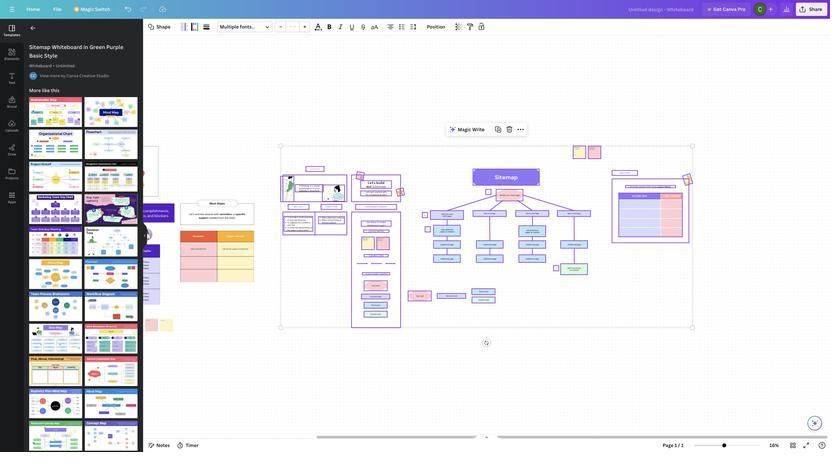 Task type: describe. For each thing, give the bounding box(es) containing it.
file button
[[48, 3, 67, 16]]

each
[[299, 229, 303, 232]]

tasks,
[[137, 214, 146, 218]]

restructuring
[[328, 219, 339, 222]]

general stakeholder map team whiteboard in red yellow purple trendy sticker style group
[[85, 353, 138, 386]]

– – number field
[[288, 23, 298, 31]]

business plan mind map brainstorm whiteboard in blue red modern professional style group
[[29, 385, 82, 419]]

taylor
[[142, 249, 151, 253]]

let's build our sitemap
[[367, 180, 386, 189]]

brand
[[7, 104, 17, 109]]

to provide a visual overview of your site structure to organize the content in your site to show the relationships of the pages to each other
[[287, 216, 312, 232]]

0 horizontal spatial canva
[[67, 73, 78, 79]]

canva creative studio image
[[29, 72, 37, 80]]

position button
[[425, 22, 449, 32]]

3 to from the top
[[287, 227, 290, 229]]

item
[[642, 195, 648, 198]]

text
[[9, 80, 15, 85]]

get
[[714, 6, 722, 12]]

. inside a sitemap is a visual presentation of your website's structure . let's get started with the numbered guides.
[[319, 189, 320, 192]]

mindmap brainstorm whiteboard in blue grey minimal lines style image
[[85, 389, 138, 419]]

flowchart whiteboard in orange blue minimal lines style image
[[85, 259, 138, 289]]

1 horizontal spatial notes
[[377, 230, 384, 233]]

reminders support needed
[[193, 235, 244, 238]]

elements
[[4, 56, 19, 61]]

or
[[233, 213, 235, 216]]

to inside use these to create whiteboard magic!
[[377, 221, 379, 224]]

decision tree team whiteboard in green blue yellow simple colorful style image
[[85, 227, 138, 257]]

with inside a sitemap is a visual presentation of your website's structure . let's get started with the numbered guides.
[[383, 191, 387, 194]]

concept map planning whiteboard in purple green modern professional style image
[[85, 421, 138, 451]]

this
[[51, 87, 59, 94]]

main menu bar
[[0, 0, 831, 19]]

1 add here add here add here from the top
[[139, 261, 149, 270]]

classroom time capsule whiteboard in violet pastel pink mint green style image
[[85, 194, 138, 224]]

structure inside to provide a visual overview of your site structure to organize the content in your site to show the relationships of the pages to each other
[[298, 219, 306, 221]]

work breakdown structure team whiteboard in red purple green trendy stickers style image
[[85, 324, 138, 354]]

sitemap inside 'let's build our sitemap'
[[373, 184, 386, 189]]

support inside let's end the session with reminders or specific support needed from the team.
[[199, 216, 208, 219]]

more like this
[[29, 87, 59, 94]]

sticky
[[369, 230, 377, 233]]

in inside sitemap whiteboard in green purple basic style
[[83, 43, 88, 51]]

get
[[371, 191, 374, 194]]

share
[[810, 6, 823, 12]]

side panel tab list
[[0, 19, 24, 210]]

reminder
[[196, 248, 203, 250]]

end
[[195, 213, 199, 216]]

support
[[227, 235, 236, 238]]

studio
[[97, 73, 109, 79]]

1 vertical spatial site
[[292, 224, 295, 227]]

fonts…
[[240, 24, 255, 30]]

view more by canva creative studio button
[[40, 73, 109, 79]]

purple
[[106, 43, 123, 51]]

view
[[40, 73, 49, 79]]

more
[[50, 73, 60, 79]]

canva assistant image
[[812, 420, 820, 428]]

let's end the session with reminders or specific support needed from the team.
[[189, 213, 246, 219]]

reminders
[[193, 235, 205, 238]]

connectors
[[369, 255, 384, 257]]

file
[[53, 6, 61, 12]]

Design title text field
[[624, 3, 700, 16]]

workflow diagram planning whiteboard in purple blue modern professional style image
[[85, 292, 138, 322]]

team.
[[229, 216, 236, 219]]

guides.
[[380, 193, 387, 196]]

write
[[473, 126, 485, 132]]

0 horizontal spatial website
[[329, 222, 336, 224]]

multiple fonts…
[[220, 24, 255, 30]]

let's share our accomplishments, tasks, and blockers.
[[115, 209, 169, 218]]

overview
[[304, 216, 312, 219]]

site map team whiteboard in purple blue green friendly professional style image
[[29, 324, 82, 354]]

by
[[61, 73, 66, 79]]

draw
[[8, 152, 16, 157]]

mind map whiteboard in blue and yellow simple brainstorm style image
[[29, 259, 82, 289]]

whiteboard inside sitemap whiteboard in green purple basic style
[[52, 43, 82, 51]]

0 horizontal spatial of
[[287, 219, 289, 221]]

flow
[[365, 273, 372, 275]]

mind map brainstorm whiteboard in colorful style group
[[85, 93, 138, 127]]

share button
[[797, 3, 828, 16]]

a inside a sitemap is a visual presentation of your website's structure . let's get started with the numbered guides.
[[312, 184, 314, 187]]

of inside a sitemap is a visual presentation of your website's structure . let's get started with the numbered guides.
[[313, 187, 315, 190]]

items
[[665, 185, 671, 188]]

more
[[29, 87, 41, 94]]

numbered
[[369, 193, 380, 196]]

general stakeholder map team whiteboard in red yellow purple trendy sticker style image
[[85, 357, 138, 386]]

show pages image
[[471, 435, 503, 440]]

end
[[631, 185, 635, 188]]

flow chart whiteboard in red blue basic style image
[[85, 130, 138, 159]]

build
[[377, 180, 385, 185]]

1 to from the top
[[287, 216, 290, 219]]

3 add here add here add here from the top
[[139, 292, 149, 301]]

end the session with some action items .
[[631, 185, 672, 188]]

use
[[367, 221, 371, 224]]

#000000, #ffa2ad, #8e77f8, #bfe4ff, #35a1f4, #d5fddb, #3ab85c, #ffffff image
[[192, 23, 200, 31]]

action
[[633, 195, 642, 198]]

your inside a sitemap is a visual presentation of your website's structure . let's get started with the numbered guides.
[[315, 187, 320, 190]]

share
[[123, 209, 132, 213]]

flowchart whiteboard in orange blue minimal lines style group
[[85, 255, 138, 289]]

templates button
[[0, 19, 24, 43]]

chart
[[372, 273, 379, 275]]

let's inside a sitemap is a visual presentation of your website's structure . let's get started with the numbered guides.
[[366, 191, 370, 194]]

let's for let's end the session with reminders or specific support needed from the team.
[[189, 213, 194, 216]]

organizational chart team whiteboard in royal purple pastel purple friendly professional style image
[[29, 194, 82, 224]]

brand button
[[0, 91, 24, 114]]

content
[[301, 221, 308, 224]]

magic write button
[[448, 124, 488, 135]]

mind map brainstorm whiteboard in colorful style image
[[85, 97, 138, 127]]

pages
[[291, 229, 296, 232]]

sitemap whiteboard in green purple basic style
[[29, 43, 123, 59]]

multiple fonts… button
[[218, 22, 273, 32]]

reminders
[[220, 213, 232, 216]]

brainstorm concept map planning whiteboard in green purple blue simple colorful style image
[[29, 421, 82, 451]]

magic!
[[379, 224, 386, 227]]

needed inside let's end the session with reminders or specific support needed from the team.
[[209, 216, 218, 219]]

shape
[[157, 24, 171, 30]]

the up pages on the bottom of the page
[[295, 227, 298, 229]]

the down reminders
[[225, 216, 229, 219]]

uploads button
[[0, 114, 24, 138]]

person
[[672, 195, 681, 198]]

templates
[[4, 33, 20, 37]]

team process brainstorm whiteboard in blue green modern professional style group
[[29, 288, 82, 322]]

in inside to provide a visual overview of your site structure to organize the content in your site to show the relationships of the pages to each other
[[309, 221, 310, 224]]

shape button
[[146, 22, 173, 32]]

remote meetings whiteboard in orange red basic style image
[[29, 227, 82, 257]]

point
[[664, 195, 671, 198]]

get canva pro
[[714, 6, 746, 12]]

2 to from the top
[[287, 221, 290, 224]]

organizational chart team whiteboard in royal purple pastel purple friendly professional style group
[[29, 190, 82, 224]]

a inside to provide a visual overview of your site structure to organize the content in your site to show the relationships of the pages to each other
[[297, 216, 298, 219]]

a left reminder
[[195, 248, 196, 250]]

add a reminder here add specific support needed here
[[191, 248, 249, 250]]

0 vertical spatial .
[[671, 185, 672, 188]]

creative
[[79, 73, 96, 79]]



Task type: vqa. For each thing, say whether or not it's contained in the screenshot.
topmost session
yes



Task type: locate. For each thing, give the bounding box(es) containing it.
blockers.
[[154, 214, 169, 218]]

notes down magic!
[[377, 230, 384, 233]]

specific down the support in the bottom of the page
[[226, 248, 232, 250]]

accomplishments,
[[139, 209, 169, 213]]

structure down is
[[310, 189, 319, 192]]

site down organize on the left of page
[[292, 224, 295, 227]]

action item point person
[[633, 195, 681, 198]]

canva inside main menu bar
[[723, 6, 737, 12]]

our for sitemap
[[367, 184, 372, 189]]

a up restructuring
[[336, 216, 337, 219]]

0 horizontal spatial our
[[133, 209, 138, 213]]

session right the end
[[205, 213, 213, 216]]

1 horizontal spatial 1
[[682, 443, 684, 449]]

let's for let's share our accomplishments, tasks, and blockers.
[[115, 209, 122, 213]]

sitemap up website's
[[301, 184, 310, 187]]

a inside when planning a website when restructuring an existing website
[[336, 216, 337, 219]]

the
[[635, 185, 639, 188], [366, 193, 369, 196], [200, 213, 204, 216], [225, 216, 229, 219], [298, 221, 301, 224], [295, 227, 298, 229], [287, 229, 290, 232]]

1 right /
[[682, 443, 684, 449]]

1 vertical spatial to
[[297, 229, 299, 232]]

website
[[337, 216, 344, 219], [329, 222, 336, 224]]

canva right by
[[67, 73, 78, 79]]

hide image
[[143, 220, 147, 252]]

planning
[[328, 216, 335, 219]]

session up item
[[639, 185, 647, 188]]

0 vertical spatial to
[[377, 221, 379, 224]]

2 when from the top
[[322, 219, 327, 222]]

structure up content
[[298, 219, 306, 221]]

site map team whiteboard in purple blue green friendly professional style group
[[29, 320, 82, 354]]

1 horizontal spatial our
[[367, 184, 372, 189]]

1 vertical spatial support
[[233, 248, 239, 250]]

let's left the share
[[115, 209, 122, 213]]

started
[[375, 191, 382, 194]]

1 horizontal spatial .
[[671, 185, 672, 188]]

style
[[44, 52, 57, 59]]

0 vertical spatial when
[[322, 216, 327, 219]]

specific inside let's end the session with reminders or specific support needed from the team.
[[236, 213, 246, 216]]

canva left pro
[[723, 6, 737, 12]]

the inside a sitemap is a visual presentation of your website's structure . let's get started with the numbered guides.
[[366, 193, 369, 196]]

view more by canva creative studio
[[40, 73, 109, 79]]

add here add here add here
[[139, 261, 149, 270], [139, 277, 149, 286], [139, 292, 149, 301]]

page
[[663, 443, 674, 449]]

0 vertical spatial site
[[294, 219, 297, 221]]

visual up content
[[299, 216, 304, 219]]

our up get
[[367, 184, 372, 189]]

needed
[[236, 235, 244, 238]]

1 horizontal spatial sitemap
[[301, 184, 310, 187]]

1 horizontal spatial to
[[377, 221, 379, 224]]

1 horizontal spatial whiteboard
[[52, 43, 82, 51]]

0 horizontal spatial .
[[319, 189, 320, 192]]

multiple
[[220, 24, 239, 30]]

visual
[[314, 184, 320, 187], [299, 216, 304, 219]]

flow chart whiteboard in red blue basic style group
[[85, 126, 138, 159]]

the right the end
[[200, 213, 204, 216]]

home
[[27, 6, 40, 12]]

show
[[290, 227, 295, 229]]

relationships
[[299, 227, 310, 229]]

1 horizontal spatial visual
[[314, 184, 320, 187]]

1 horizontal spatial of
[[310, 227, 312, 229]]

the left content
[[298, 221, 301, 224]]

with inside let's end the session with reminders or specific support needed from the team.
[[214, 213, 219, 216]]

visual right is
[[314, 184, 320, 187]]

to left organize on the left of page
[[287, 221, 290, 224]]

let's inside let's end the session with reminders or specific support needed from the team.
[[189, 213, 194, 216]]

0 vertical spatial structure
[[310, 189, 319, 192]]

1 horizontal spatial session
[[639, 185, 647, 188]]

0 vertical spatial magic
[[81, 6, 94, 12]]

1 vertical spatial notes
[[157, 443, 170, 449]]

projects
[[5, 176, 19, 180]]

our for accomplishments,
[[133, 209, 138, 213]]

0 horizontal spatial support
[[199, 216, 208, 219]]

0 vertical spatial whiteboard
[[52, 43, 82, 51]]

the right end on the right of page
[[635, 185, 639, 188]]

sitemap up started
[[373, 184, 386, 189]]

magic
[[81, 6, 94, 12], [458, 126, 472, 132]]

project kickoff whiteboard in purple red basic style group
[[29, 158, 82, 192]]

0 vertical spatial to
[[287, 216, 290, 219]]

unlimited
[[56, 63, 75, 69]]

structure
[[310, 189, 319, 192], [298, 219, 306, 221]]

text button
[[0, 67, 24, 91]]

sitemap inside sitemap whiteboard in green purple basic style
[[29, 43, 51, 51]]

apps
[[8, 200, 16, 204]]

our inside 'let's build our sitemap'
[[367, 184, 372, 189]]

let's for let's build our sitemap
[[368, 180, 376, 185]]

these
[[371, 221, 377, 224]]

support
[[199, 216, 208, 219], [233, 248, 239, 250]]

when planning a website when restructuring an existing website
[[322, 216, 344, 224]]

the left get
[[366, 193, 369, 196]]

website up an
[[337, 216, 344, 219]]

0 vertical spatial add here add here add here
[[139, 261, 149, 270]]

1 horizontal spatial in
[[309, 221, 310, 224]]

project kickoff whiteboard in purple red basic style image
[[29, 162, 82, 192]]

needed left from
[[209, 216, 218, 219]]

0 horizontal spatial visual
[[299, 216, 304, 219]]

mindmap brainstorm whiteboard in blue grey minimal lines style group
[[85, 385, 138, 419]]

let's left build
[[368, 180, 376, 185]]

to inside to provide a visual overview of your site structure to organize the content in your site to show the relationships of the pages to each other
[[297, 229, 299, 232]]

apps button
[[0, 186, 24, 210]]

1 vertical spatial visual
[[299, 216, 304, 219]]

session inside let's end the session with reminders or specific support needed from the team.
[[205, 213, 213, 216]]

1 vertical spatial magic
[[458, 126, 472, 132]]

some
[[652, 185, 657, 188]]

let's inside the let's share our accomplishments, tasks, and blockers.
[[115, 209, 122, 213]]

1 horizontal spatial with
[[383, 191, 387, 194]]

green
[[90, 43, 105, 51]]

sitemap up basic
[[29, 43, 51, 51]]

team process brainstorm whiteboard in blue green modern professional style image
[[29, 292, 82, 322]]

here
[[203, 248, 207, 250], [245, 248, 249, 250], [144, 261, 149, 264], [144, 264, 149, 267], [144, 267, 149, 270], [144, 277, 149, 279], [144, 280, 149, 283], [144, 283, 149, 286], [144, 292, 149, 295], [144, 295, 149, 298], [144, 299, 149, 301]]

1 vertical spatial of
[[287, 219, 289, 221]]

visual inside a sitemap is a visual presentation of your website's structure . let's get started with the numbered guides.
[[314, 184, 320, 187]]

visual inside to provide a visual overview of your site structure to organize the content in your site to show the relationships of the pages to each other
[[299, 216, 304, 219]]

1 vertical spatial your
[[290, 219, 294, 221]]

0 horizontal spatial sitemap
[[29, 43, 51, 51]]

needed
[[209, 216, 218, 219], [239, 248, 245, 250]]

and
[[147, 214, 153, 218]]

1 horizontal spatial magic
[[458, 126, 472, 132]]

decision tree team whiteboard in green blue yellow simple colorful style group
[[85, 223, 138, 257]]

/
[[679, 443, 681, 449]]

flow chart shapes
[[365, 273, 388, 275]]

workflow diagram planning whiteboard in purple blue modern professional style group
[[85, 288, 138, 322]]

0 horizontal spatial with
[[214, 213, 219, 216]]

. right action in the top right of the page
[[671, 185, 672, 188]]

our inside the let's share our accomplishments, tasks, and blockers.
[[133, 209, 138, 213]]

presentation
[[299, 187, 312, 190]]

management org chart team whiteboard in black red green trendy sticker style image
[[85, 162, 138, 192]]

1 vertical spatial needed
[[239, 248, 245, 250]]

1 horizontal spatial structure
[[310, 189, 319, 192]]

magic switch button
[[69, 3, 116, 16]]

timer
[[186, 443, 199, 449]]

your up show on the left bottom of the page
[[287, 224, 291, 227]]

sitemap
[[29, 43, 51, 51], [373, 184, 386, 189], [301, 184, 310, 187]]

1 horizontal spatial specific
[[236, 213, 246, 216]]

page 1 / 1
[[663, 443, 684, 449]]

1 vertical spatial in
[[309, 221, 310, 224]]

org chart whiteboard in yellow red basic style group
[[29, 126, 82, 159]]

org chart whiteboard in yellow red basic style image
[[29, 130, 82, 159]]

0 horizontal spatial whiteboard
[[29, 63, 52, 69]]

plus minus interesting education whiteboard in yellow orange green lined style image
[[29, 357, 82, 386]]

to left the provide
[[287, 216, 290, 219]]

create
[[380, 221, 386, 224]]

a
[[299, 184, 301, 187]]

stakeholder map team whiteboard in green yellow purple trendy stickers style image
[[29, 97, 82, 127]]

0 horizontal spatial magic
[[81, 6, 94, 12]]

0 horizontal spatial specific
[[226, 248, 232, 250]]

1 vertical spatial .
[[319, 189, 320, 192]]

notes button
[[146, 441, 173, 451]]

let's inside 'let's build our sitemap'
[[368, 180, 376, 185]]

let's left get
[[366, 191, 370, 194]]

whiteboard
[[52, 43, 82, 51], [29, 63, 52, 69]]

1 when from the top
[[322, 216, 327, 219]]

2 vertical spatial your
[[287, 224, 291, 227]]

2 vertical spatial of
[[310, 227, 312, 229]]

0 vertical spatial website
[[337, 216, 344, 219]]

a sitemap is a visual presentation of your website's structure . let's get started with the numbered guides.
[[299, 184, 387, 196]]

business plan mind map brainstorm whiteboard in blue red modern professional style image
[[29, 389, 82, 419]]

0 horizontal spatial needed
[[209, 216, 218, 219]]

stakeholder map team whiteboard in green yellow purple trendy stickers style group
[[29, 93, 82, 127]]

2 1 from the left
[[682, 443, 684, 449]]

1 vertical spatial structure
[[298, 219, 306, 221]]

uploads
[[5, 128, 19, 133]]

switch
[[95, 6, 110, 12]]

0 horizontal spatial to
[[297, 229, 299, 232]]

magic for magic write
[[458, 126, 472, 132]]

add
[[191, 248, 194, 250], [223, 248, 226, 250], [139, 261, 144, 264], [139, 264, 144, 267], [139, 267, 144, 270], [139, 277, 144, 279], [139, 280, 144, 283], [139, 283, 144, 286], [139, 292, 144, 295], [139, 295, 144, 298], [139, 299, 144, 301]]

support down the support in the bottom of the page
[[233, 248, 239, 250]]

1 vertical spatial canva
[[67, 73, 78, 79]]

your right is
[[315, 187, 320, 190]]

0 vertical spatial specific
[[236, 213, 246, 216]]

0 vertical spatial of
[[313, 187, 315, 190]]

whiteboard up view
[[29, 63, 52, 69]]

0 horizontal spatial notes
[[157, 443, 170, 449]]

2 add here add here add here from the top
[[139, 277, 149, 286]]

website down restructuring
[[329, 222, 336, 224]]

other
[[304, 229, 309, 232]]

0 horizontal spatial in
[[83, 43, 88, 51]]

#000000, #ffa2ad, #8e77f8, #35a1f4, #3ab85c, #ffffff, #202020 image
[[315, 29, 322, 31]]

1 horizontal spatial canva
[[723, 6, 737, 12]]

1 horizontal spatial support
[[233, 248, 239, 250]]

structure inside a sitemap is a visual presentation of your website's structure . let's get started with the numbered guides.
[[310, 189, 319, 192]]

group
[[275, 22, 311, 32]]

magic for magic switch
[[81, 6, 94, 12]]

. right presentation
[[319, 189, 320, 192]]

your down the provide
[[290, 219, 294, 221]]

specific right or
[[236, 213, 246, 216]]

brainstorm concept map planning whiteboard in green purple blue simple colorful style group
[[29, 417, 82, 451]]

1 left /
[[675, 443, 678, 449]]

to left show on the left bottom of the page
[[287, 227, 290, 229]]

with left some
[[647, 185, 651, 188]]

2 vertical spatial to
[[287, 227, 290, 229]]

0 vertical spatial session
[[639, 185, 647, 188]]

1 vertical spatial session
[[205, 213, 213, 216]]

sitemap inside a sitemap is a visual presentation of your website's structure . let's get started with the numbered guides.
[[301, 184, 310, 187]]

1 1 from the left
[[675, 443, 678, 449]]

home link
[[21, 3, 45, 16]]

2 vertical spatial with
[[214, 213, 219, 216]]

concept map planning whiteboard in purple green modern professional style group
[[85, 417, 138, 451]]

needed down needed
[[239, 248, 245, 250]]

2 horizontal spatial of
[[313, 187, 315, 190]]

0 vertical spatial our
[[367, 184, 372, 189]]

notes inside button
[[157, 443, 170, 449]]

a right is
[[312, 184, 314, 187]]

to left 'each'
[[297, 229, 299, 232]]

1 vertical spatial to
[[287, 221, 290, 224]]

site
[[294, 219, 297, 221], [292, 224, 295, 227]]

with up from
[[214, 213, 219, 216]]

magic left switch
[[81, 6, 94, 12]]

an
[[340, 219, 342, 222]]

0 horizontal spatial session
[[205, 213, 213, 216]]

0 vertical spatial notes
[[377, 230, 384, 233]]

with right started
[[383, 191, 387, 194]]

whiteboard up style at the top left
[[52, 43, 82, 51]]

0 horizontal spatial 1
[[675, 443, 678, 449]]

0 vertical spatial needed
[[209, 216, 218, 219]]

in right content
[[309, 221, 310, 224]]

support down the end
[[199, 216, 208, 219]]

basic
[[29, 52, 43, 59]]

1 vertical spatial when
[[322, 219, 327, 222]]

remote meetings whiteboard in orange red basic style group
[[29, 223, 82, 257]]

organize
[[290, 221, 298, 224]]

2 horizontal spatial with
[[647, 185, 651, 188]]

2 vertical spatial add here add here add here
[[139, 292, 149, 301]]

magic switch
[[81, 6, 110, 12]]

position
[[427, 24, 446, 30]]

session
[[639, 185, 647, 188], [205, 213, 213, 216]]

#ffffff, #ffccd2, #d7daff, #bfe4ff, #d5fddb, #8e77f8, #ffa2ad, #fff5c3, transparent image
[[180, 23, 188, 31]]

management org chart team whiteboard in black red green trendy sticker style group
[[85, 158, 138, 192]]

to
[[377, 221, 379, 224], [297, 229, 299, 232]]

magic write
[[458, 126, 485, 132]]

specific
[[236, 213, 246, 216], [226, 248, 232, 250]]

1 vertical spatial website
[[329, 222, 336, 224]]

16% button
[[764, 441, 786, 451]]

magic inside button
[[458, 126, 472, 132]]

0 vertical spatial support
[[199, 216, 208, 219]]

in left green
[[83, 43, 88, 51]]

site up organize on the left of page
[[294, 219, 297, 221]]

timer button
[[175, 441, 202, 451]]

like
[[42, 87, 50, 94]]

0 vertical spatial with
[[647, 185, 651, 188]]

1 vertical spatial with
[[383, 191, 387, 194]]

1 vertical spatial add here add here add here
[[139, 277, 149, 286]]

use these to create whiteboard magic!
[[367, 221, 386, 227]]

the down show on the left bottom of the page
[[287, 229, 290, 232]]

canva creative studio element
[[29, 72, 37, 80]]

1
[[675, 443, 678, 449], [682, 443, 684, 449]]

1 horizontal spatial needed
[[239, 248, 245, 250]]

to right these
[[377, 221, 379, 224]]

when
[[322, 216, 327, 219], [322, 219, 327, 222]]

our up the tasks,
[[133, 209, 138, 213]]

1 vertical spatial specific
[[226, 248, 232, 250]]

notes left timer button on the left of the page
[[157, 443, 170, 449]]

existing
[[322, 222, 329, 224]]

plus minus interesting education whiteboard in yellow orange green lined style group
[[29, 353, 82, 386]]

our
[[367, 184, 372, 189], [133, 209, 138, 213]]

magic left write in the right of the page
[[458, 126, 472, 132]]

1 vertical spatial our
[[133, 209, 138, 213]]

work breakdown structure team whiteboard in red purple green trendy stickers style group
[[85, 320, 138, 354]]

0 vertical spatial in
[[83, 43, 88, 51]]

0 vertical spatial canva
[[723, 6, 737, 12]]

1 horizontal spatial website
[[337, 216, 344, 219]]

a right the provide
[[297, 216, 298, 219]]

shapes
[[380, 273, 388, 275]]

magic inside button
[[81, 6, 94, 12]]

let's left the end
[[189, 213, 194, 216]]

get canva pro button
[[703, 3, 752, 16]]

notes
[[377, 230, 384, 233], [157, 443, 170, 449]]

classroom time capsule whiteboard in violet pastel pink mint green style group
[[85, 190, 138, 224]]

0 vertical spatial visual
[[314, 184, 320, 187]]

1 vertical spatial whiteboard
[[29, 63, 52, 69]]

0 horizontal spatial structure
[[298, 219, 306, 221]]

mind map whiteboard in blue and yellow simple brainstorm style group
[[29, 255, 82, 289]]

sticky notes
[[369, 230, 384, 233]]

0 vertical spatial your
[[315, 187, 320, 190]]

2 horizontal spatial sitemap
[[373, 184, 386, 189]]



